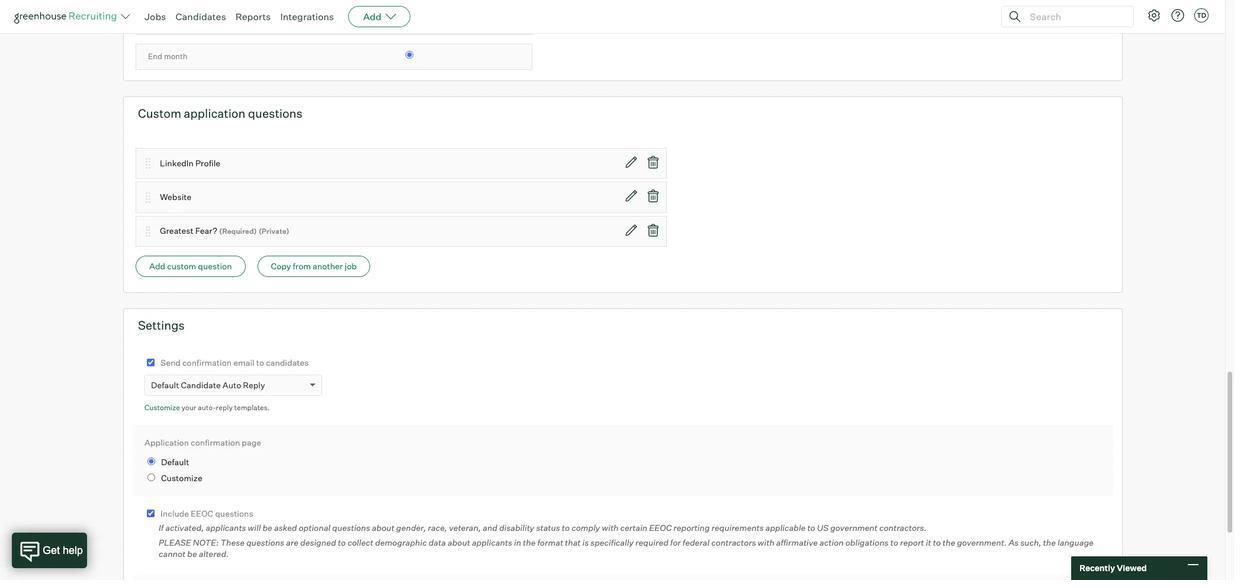 Task type: describe. For each thing, give the bounding box(es) containing it.
contractors
[[712, 538, 756, 548]]

designed
[[300, 538, 336, 548]]

templates.
[[234, 403, 270, 412]]

0 horizontal spatial be
[[187, 549, 197, 559]]

jobs link
[[145, 11, 166, 23]]

government
[[831, 523, 878, 533]]

include eeoc questions if activated, applicants will be asked optional questions about gender, race, veteran, and disability status to comply with certain eeoc reporting requirements applicable to us government contractors. please note: these questions are designed to collect demographic data about applicants in the format that is specifically required for federal contractors with affirmative action obligations to report it to the government. as such, the language cannot be altered.
[[159, 509, 1094, 559]]

race,
[[428, 523, 447, 533]]

collect
[[348, 538, 373, 548]]

is
[[583, 538, 589, 548]]

that
[[565, 538, 581, 548]]

application confirmation page
[[145, 438, 261, 448]]

to right email
[[256, 358, 264, 368]]

jobs
[[145, 11, 166, 23]]

if
[[159, 523, 164, 533]]

to left the us
[[808, 523, 816, 533]]

greatest fear? (required) (private)
[[160, 226, 289, 236]]

federal
[[683, 538, 710, 548]]

candidates
[[266, 358, 309, 368]]

these
[[221, 538, 245, 548]]

configure image
[[1147, 8, 1162, 23]]

3 the from the left
[[1044, 538, 1056, 548]]

affirmative
[[776, 538, 818, 548]]

confirmation for application
[[191, 438, 240, 448]]

will
[[248, 523, 261, 533]]

asked
[[274, 523, 297, 533]]

integrations
[[280, 11, 334, 23]]

such,
[[1021, 538, 1042, 548]]

custom
[[167, 261, 196, 271]]

please
[[159, 538, 191, 548]]

application
[[184, 106, 246, 121]]

default candidate auto reply
[[151, 380, 265, 390]]

add for add custom question
[[149, 261, 165, 271]]

to up that
[[562, 523, 570, 533]]

end year
[[148, 17, 180, 26]]

disability
[[499, 523, 535, 533]]

government.
[[957, 538, 1007, 548]]

data
[[429, 538, 446, 548]]

copy
[[271, 261, 291, 271]]

greenhouse recruiting image
[[14, 9, 121, 24]]

job
[[345, 261, 357, 271]]

td button
[[1195, 8, 1209, 23]]

email
[[234, 358, 255, 368]]

candidates link
[[176, 11, 226, 23]]

certain
[[621, 523, 648, 533]]

year
[[164, 17, 180, 26]]

format
[[538, 538, 563, 548]]

question
[[198, 261, 232, 271]]

custom application questions
[[138, 106, 303, 121]]

from
[[293, 261, 311, 271]]

add for add
[[363, 11, 382, 23]]

add custom question
[[149, 261, 232, 271]]

0 horizontal spatial with
[[602, 523, 619, 533]]

activated,
[[165, 523, 204, 533]]

as
[[1009, 538, 1019, 548]]

auto
[[223, 380, 241, 390]]

veteran,
[[449, 523, 481, 533]]

applicable
[[766, 523, 806, 533]]

add button
[[348, 6, 411, 27]]

comply
[[572, 523, 600, 533]]

altered.
[[199, 549, 229, 559]]

1 horizontal spatial eeoc
[[649, 523, 672, 533]]

for
[[670, 538, 681, 548]]

your
[[182, 403, 196, 412]]

end for end month
[[148, 52, 162, 61]]

copy from another job
[[271, 261, 357, 271]]

linkedin profile
[[160, 158, 220, 168]]

auto-
[[198, 403, 216, 412]]

in
[[514, 538, 521, 548]]

greatest
[[160, 226, 194, 236]]

customize link
[[145, 403, 180, 412]]

send confirmation email to candidates
[[161, 358, 309, 368]]

reply
[[243, 380, 265, 390]]

application
[[145, 438, 189, 448]]

1 the from the left
[[523, 538, 536, 548]]

0 vertical spatial about
[[372, 523, 395, 533]]

candidate
[[181, 380, 221, 390]]

1 horizontal spatial about
[[448, 538, 470, 548]]

integrations link
[[280, 11, 334, 23]]



Task type: locate. For each thing, give the bounding box(es) containing it.
1 horizontal spatial with
[[758, 538, 775, 548]]

default
[[151, 380, 179, 390], [161, 457, 189, 467]]

eeoc up the required
[[649, 523, 672, 533]]

0 vertical spatial confirmation
[[182, 358, 232, 368]]

be right will
[[263, 523, 272, 533]]

with down applicable
[[758, 538, 775, 548]]

it
[[926, 538, 931, 548]]

td
[[1197, 11, 1207, 20]]

are
[[286, 538, 299, 548]]

fear?
[[195, 226, 217, 236]]

us
[[817, 523, 829, 533]]

1 vertical spatial confirmation
[[191, 438, 240, 448]]

applicants down and
[[472, 538, 512, 548]]

td button
[[1192, 6, 1211, 25]]

0 vertical spatial with
[[602, 523, 619, 533]]

0 horizontal spatial the
[[523, 538, 536, 548]]

about up demographic
[[372, 523, 395, 533]]

the right in
[[523, 538, 536, 548]]

1 horizontal spatial applicants
[[472, 538, 512, 548]]

the right the it
[[943, 538, 956, 548]]

the
[[523, 538, 536, 548], [943, 538, 956, 548], [1044, 538, 1056, 548]]

1 vertical spatial add
[[149, 261, 165, 271]]

2 horizontal spatial the
[[1044, 538, 1056, 548]]

add
[[363, 11, 382, 23], [149, 261, 165, 271]]

default for default candidate auto reply
[[151, 380, 179, 390]]

default down 'application'
[[161, 457, 189, 467]]

1 vertical spatial end
[[148, 52, 162, 61]]

None checkbox
[[147, 359, 155, 367], [147, 510, 155, 518], [147, 359, 155, 367], [147, 510, 155, 518]]

applicants
[[206, 523, 246, 533], [472, 538, 512, 548]]

0 vertical spatial applicants
[[206, 523, 246, 533]]

reports link
[[236, 11, 271, 23]]

None radio
[[406, 16, 413, 24]]

website
[[160, 192, 192, 202]]

end left year
[[148, 17, 162, 26]]

eeoc
[[191, 509, 213, 519], [649, 523, 672, 533]]

2 end from the top
[[148, 52, 162, 61]]

customize left your
[[145, 403, 180, 412]]

0 horizontal spatial about
[[372, 523, 395, 533]]

(private)
[[259, 227, 289, 236]]

about down veteran,
[[448, 538, 470, 548]]

1 vertical spatial default
[[161, 457, 189, 467]]

to
[[256, 358, 264, 368], [562, 523, 570, 533], [808, 523, 816, 533], [338, 538, 346, 548], [891, 538, 899, 548], [933, 538, 941, 548]]

end for end year
[[148, 17, 162, 26]]

requirements
[[712, 523, 764, 533]]

with
[[602, 523, 619, 533], [758, 538, 775, 548]]

0 horizontal spatial add
[[149, 261, 165, 271]]

obligations
[[846, 538, 889, 548]]

customize for customize
[[161, 473, 202, 483]]

status
[[536, 523, 560, 533]]

default up the customize link
[[151, 380, 179, 390]]

1 vertical spatial customize
[[161, 473, 202, 483]]

0 horizontal spatial eeoc
[[191, 509, 213, 519]]

1 horizontal spatial the
[[943, 538, 956, 548]]

copy from another job button
[[257, 256, 370, 277]]

1 vertical spatial applicants
[[472, 538, 512, 548]]

page
[[242, 438, 261, 448]]

demographic
[[375, 538, 427, 548]]

confirmation left page
[[191, 438, 240, 448]]

1 vertical spatial be
[[187, 549, 197, 559]]

confirmation for send
[[182, 358, 232, 368]]

be down the note:
[[187, 549, 197, 559]]

send
[[161, 358, 181, 368]]

report
[[900, 538, 924, 548]]

profile
[[195, 158, 220, 168]]

and
[[483, 523, 498, 533]]

None radio
[[406, 51, 413, 59], [147, 458, 155, 465], [147, 474, 155, 482], [406, 51, 413, 59], [147, 458, 155, 465], [147, 474, 155, 482]]

custom
[[138, 106, 181, 121]]

0 vertical spatial end
[[148, 17, 162, 26]]

1 horizontal spatial be
[[263, 523, 272, 533]]

required
[[636, 538, 669, 548]]

applicants up these
[[206, 523, 246, 533]]

customize up include
[[161, 473, 202, 483]]

Search text field
[[1027, 8, 1123, 25]]

1 vertical spatial with
[[758, 538, 775, 548]]

language
[[1058, 538, 1094, 548]]

to left collect
[[338, 538, 346, 548]]

be
[[263, 523, 272, 533], [187, 549, 197, 559]]

add inside button
[[149, 261, 165, 271]]

the right such,
[[1044, 538, 1056, 548]]

0 horizontal spatial applicants
[[206, 523, 246, 533]]

optional
[[299, 523, 331, 533]]

end month
[[148, 52, 188, 61]]

to right the it
[[933, 538, 941, 548]]

0 vertical spatial customize
[[145, 403, 180, 412]]

0 vertical spatial be
[[263, 523, 272, 533]]

specifically
[[591, 538, 634, 548]]

1 end from the top
[[148, 17, 162, 26]]

2 the from the left
[[943, 538, 956, 548]]

add custom question button
[[136, 256, 246, 277]]

0 vertical spatial eeoc
[[191, 509, 213, 519]]

with up the specifically
[[602, 523, 619, 533]]

reporting
[[674, 523, 710, 533]]

0 vertical spatial default
[[151, 380, 179, 390]]

add inside popup button
[[363, 11, 382, 23]]

recently viewed
[[1080, 563, 1147, 574]]

(required)
[[219, 227, 257, 236]]

confirmation
[[182, 358, 232, 368], [191, 438, 240, 448]]

recently
[[1080, 563, 1115, 574]]

gender,
[[396, 523, 426, 533]]

default candidate auto reply option
[[151, 380, 265, 390]]

0 vertical spatial add
[[363, 11, 382, 23]]

note:
[[193, 538, 219, 548]]

contractors.
[[880, 523, 927, 533]]

end left month
[[148, 52, 162, 61]]

reports
[[236, 11, 271, 23]]

default for default
[[161, 457, 189, 467]]

linkedin
[[160, 158, 194, 168]]

action
[[820, 538, 844, 548]]

customize for customize your auto-reply templates.
[[145, 403, 180, 412]]

cannot
[[159, 549, 186, 559]]

1 vertical spatial eeoc
[[649, 523, 672, 533]]

1 horizontal spatial add
[[363, 11, 382, 23]]

settings
[[138, 318, 185, 333]]

eeoc up activated,
[[191, 509, 213, 519]]

include
[[161, 509, 189, 519]]

customize your auto-reply templates.
[[145, 403, 270, 412]]

questions
[[248, 106, 303, 121], [215, 509, 253, 519], [332, 523, 370, 533], [246, 538, 284, 548]]

reply
[[216, 403, 233, 412]]

customize
[[145, 403, 180, 412], [161, 473, 202, 483]]

to down contractors.
[[891, 538, 899, 548]]

month
[[164, 52, 188, 61]]

candidates
[[176, 11, 226, 23]]

viewed
[[1117, 563, 1147, 574]]

confirmation up default candidate auto reply option at the bottom left of page
[[182, 358, 232, 368]]

1 vertical spatial about
[[448, 538, 470, 548]]



Task type: vqa. For each thing, say whether or not it's contained in the screenshot.
Add related to Add custom question
yes



